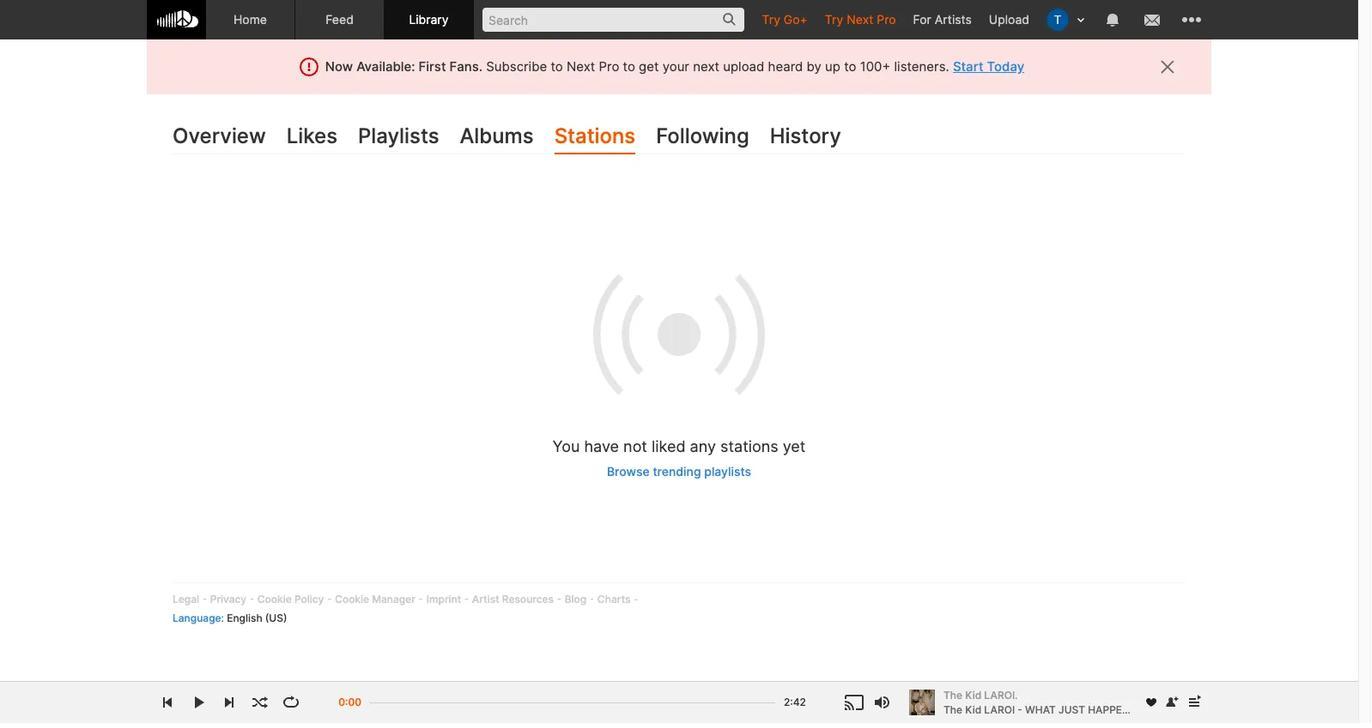 Task type: vqa. For each thing, say whether or not it's contained in the screenshot.
the music charts 'link'
no



Task type: describe. For each thing, give the bounding box(es) containing it.
2 the from the top
[[944, 704, 963, 716]]

happened
[[1088, 704, 1144, 716]]

subscribe
[[486, 58, 547, 75]]

2 to from the left
[[623, 58, 635, 75]]

3 to from the left
[[844, 58, 856, 75]]

2:42
[[784, 696, 806, 709]]

privacy link
[[210, 593, 246, 606]]

stations
[[554, 124, 636, 149]]

overview link
[[173, 120, 266, 155]]

cookie manager link
[[335, 593, 415, 606]]

policy
[[294, 593, 324, 606]]

8 ⁃ from the left
[[633, 593, 639, 606]]

upload
[[989, 12, 1029, 27]]

you
[[553, 438, 580, 456]]

now available: first fans. subscribe to next pro to get your next upload heard by up to 100+ listeners. start today
[[325, 58, 1024, 75]]

the kid laroi. the kid laroi - what just happened
[[944, 689, 1144, 716]]

just
[[1059, 704, 1085, 716]]

likes link
[[287, 120, 337, 155]]

the kid laroi - what just happened element
[[909, 690, 935, 716]]

try next pro link
[[816, 0, 904, 39]]

start
[[953, 58, 983, 75]]

playlists link
[[358, 120, 439, 155]]

library link
[[385, 0, 474, 39]]

artists
[[935, 12, 972, 27]]

albums link
[[460, 120, 534, 155]]

try go+
[[762, 12, 808, 27]]

legal
[[173, 593, 199, 606]]

resources
[[502, 593, 554, 606]]

following
[[656, 124, 749, 149]]

language:
[[173, 612, 224, 625]]

for artists link
[[904, 0, 980, 39]]

next
[[693, 58, 719, 75]]

feed link
[[295, 0, 385, 39]]

first
[[419, 58, 446, 75]]

heard
[[768, 58, 803, 75]]

laroi
[[984, 704, 1015, 716]]

your
[[662, 58, 689, 75]]

by
[[807, 58, 822, 75]]

1 vertical spatial pro
[[599, 58, 619, 75]]

overview
[[173, 124, 266, 149]]

browse
[[607, 464, 650, 479]]

7 ⁃ from the left
[[589, 593, 595, 606]]

-
[[1018, 704, 1022, 716]]

try next pro
[[825, 12, 896, 27]]

albums
[[460, 124, 534, 149]]

home link
[[206, 0, 295, 39]]

for
[[913, 12, 931, 27]]

artist resources link
[[472, 593, 554, 606]]

cookie policy link
[[257, 593, 324, 606]]

you have not liked any stations yet browse trending playlists
[[553, 438, 806, 479]]

stations link
[[554, 120, 636, 155]]

charts link
[[597, 593, 631, 606]]

try for try next pro
[[825, 12, 843, 27]]

legal link
[[173, 593, 199, 606]]

3 ⁃ from the left
[[327, 593, 332, 606]]

start today link
[[953, 58, 1024, 75]]

try go+ link
[[753, 0, 816, 39]]



Task type: locate. For each thing, give the bounding box(es) containing it.
0 vertical spatial kid
[[965, 689, 981, 702]]

1 vertical spatial kid
[[965, 704, 981, 716]]

try inside "try go+" "link"
[[762, 12, 780, 27]]

available:
[[356, 58, 415, 75]]

next up 100+
[[847, 12, 873, 27]]

up
[[825, 58, 840, 75]]

have
[[584, 438, 619, 456]]

1 try from the left
[[762, 12, 780, 27]]

1 horizontal spatial pro
[[877, 12, 896, 27]]

100+
[[860, 58, 891, 75]]

5 ⁃ from the left
[[464, 593, 469, 606]]

legal ⁃ privacy ⁃ cookie policy ⁃ cookie manager ⁃ imprint ⁃ artist resources ⁃ blog ⁃ charts ⁃ language: english (us)
[[173, 593, 639, 625]]

for artists
[[913, 12, 972, 27]]

1 to from the left
[[551, 58, 563, 75]]

go+
[[784, 12, 808, 27]]

to
[[551, 58, 563, 75], [623, 58, 635, 75], [844, 58, 856, 75]]

upload
[[723, 58, 764, 75]]

stations
[[720, 438, 778, 456]]

the
[[944, 689, 963, 702], [944, 704, 963, 716]]

⁃ right legal link
[[202, 593, 207, 606]]

2 horizontal spatial to
[[844, 58, 856, 75]]

try inside try next pro link
[[825, 12, 843, 27]]

likes
[[287, 124, 337, 149]]

1 vertical spatial next
[[567, 58, 595, 75]]

fans.
[[449, 58, 482, 75]]

0 horizontal spatial to
[[551, 58, 563, 75]]

now
[[325, 58, 353, 75]]

0 vertical spatial the
[[944, 689, 963, 702]]

next
[[847, 12, 873, 27], [567, 58, 595, 75]]

pro
[[877, 12, 896, 27], [599, 58, 619, 75]]

manager
[[372, 593, 415, 606]]

1 vertical spatial the
[[944, 704, 963, 716]]

pro left "for"
[[877, 12, 896, 27]]

cookie
[[257, 593, 292, 606], [335, 593, 369, 606]]

1 the from the top
[[944, 689, 963, 702]]

⁃
[[202, 593, 207, 606], [249, 593, 255, 606], [327, 593, 332, 606], [418, 593, 424, 606], [464, 593, 469, 606], [556, 593, 562, 606], [589, 593, 595, 606], [633, 593, 639, 606]]

0 horizontal spatial try
[[762, 12, 780, 27]]

2 try from the left
[[825, 12, 843, 27]]

following link
[[656, 120, 749, 155]]

progress bar
[[370, 695, 775, 723]]

0 horizontal spatial cookie
[[257, 593, 292, 606]]

2 cookie from the left
[[335, 593, 369, 606]]

kid left laroi.
[[965, 689, 981, 702]]

⁃ left imprint link
[[418, 593, 424, 606]]

1 horizontal spatial to
[[623, 58, 635, 75]]

next inside try next pro link
[[847, 12, 873, 27]]

Search search field
[[483, 8, 745, 32]]

⁃ right blog 'link'
[[589, 593, 595, 606]]

4 ⁃ from the left
[[418, 593, 424, 606]]

kid left laroi
[[965, 704, 981, 716]]

blog link
[[565, 593, 587, 606]]

the kid laroi - what just happened link
[[944, 703, 1144, 718]]

imprint
[[426, 593, 461, 606]]

1 ⁃ from the left
[[202, 593, 207, 606]]

next up image
[[1184, 693, 1205, 713]]

try left go+
[[762, 12, 780, 27]]

history
[[770, 124, 841, 149]]

cookie up the (us)
[[257, 593, 292, 606]]

browse trending playlists link
[[607, 464, 751, 479]]

playlists
[[358, 124, 439, 149]]

2 kid from the top
[[965, 704, 981, 716]]

library
[[409, 12, 449, 27]]

⁃ left artist
[[464, 593, 469, 606]]

1 horizontal spatial try
[[825, 12, 843, 27]]

not
[[623, 438, 647, 456]]

⁃ up english
[[249, 593, 255, 606]]

get
[[639, 58, 659, 75]]

cookie left manager
[[335, 593, 369, 606]]

listeners.
[[894, 58, 949, 75]]

2 ⁃ from the left
[[249, 593, 255, 606]]

trending
[[653, 464, 701, 479]]

kid
[[965, 689, 981, 702], [965, 704, 981, 716]]

6 ⁃ from the left
[[556, 593, 562, 606]]

english
[[227, 612, 262, 625]]

upload link
[[980, 0, 1038, 39]]

try right go+
[[825, 12, 843, 27]]

blog
[[565, 593, 587, 606]]

0 horizontal spatial pro
[[599, 58, 619, 75]]

next down "search" search field
[[567, 58, 595, 75]]

privacy
[[210, 593, 246, 606]]

try for try go+
[[762, 12, 780, 27]]

0 vertical spatial next
[[847, 12, 873, 27]]

1 cookie from the left
[[257, 593, 292, 606]]

0:00
[[339, 696, 361, 709]]

to right up
[[844, 58, 856, 75]]

⁃ right the charts link
[[633, 593, 639, 606]]

1 kid from the top
[[965, 689, 981, 702]]

0 vertical spatial pro
[[877, 12, 896, 27]]

liked
[[652, 438, 686, 456]]

⁃ right policy
[[327, 593, 332, 606]]

artist
[[472, 593, 499, 606]]

feed
[[326, 12, 354, 27]]

laroi.
[[984, 689, 1018, 702]]

charts
[[597, 593, 631, 606]]

imprint link
[[426, 593, 461, 606]]

today
[[987, 58, 1024, 75]]

0 horizontal spatial next
[[567, 58, 595, 75]]

1 horizontal spatial cookie
[[335, 593, 369, 606]]

⁃ left blog
[[556, 593, 562, 606]]

the kid laroi. link
[[944, 689, 1135, 703]]

what
[[1025, 704, 1056, 716]]

playlists
[[704, 464, 751, 479]]

(us)
[[265, 612, 287, 625]]

history link
[[770, 120, 841, 155]]

any
[[690, 438, 716, 456]]

None search field
[[474, 0, 753, 39]]

pro left get
[[599, 58, 619, 75]]

yet
[[783, 438, 806, 456]]

1 horizontal spatial next
[[847, 12, 873, 27]]

to right subscribe
[[551, 58, 563, 75]]

home
[[233, 12, 267, 27]]

to left get
[[623, 58, 635, 75]]

tara schultz's avatar element
[[1047, 9, 1069, 31]]



